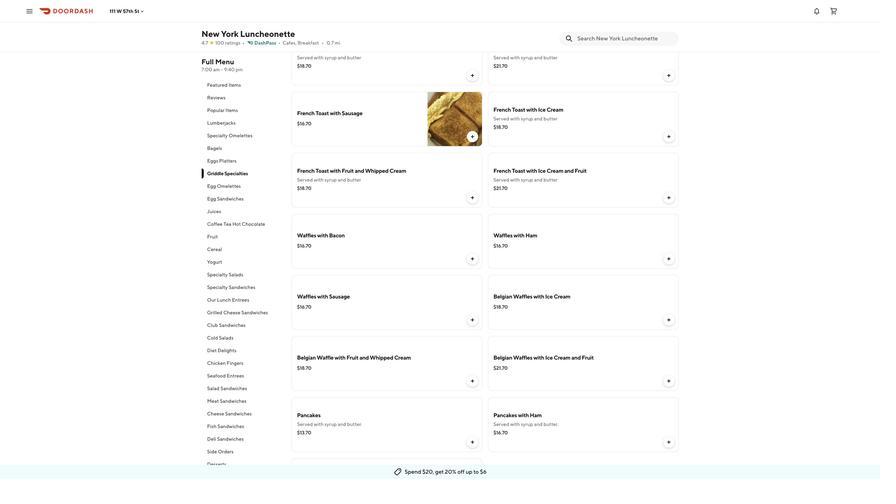 Task type: locate. For each thing, give the bounding box(es) containing it.
$21.70 inside pancakes with ice cream and fruit served with syrup and butter $21.70
[[494, 63, 508, 69]]

cheese down meat
[[207, 411, 224, 417]]

items up reviews button on the left top
[[229, 82, 241, 88]]

2 egg from the top
[[207, 196, 216, 202]]

salads for specialty salads
[[229, 272, 243, 278]]

butter inside french toast with fruit and whipped cream served with syrup and butter $18.70
[[347, 177, 361, 183]]

ham for waffles with ham
[[526, 232, 538, 239]]

sandwiches up cheese sandwiches
[[220, 399, 247, 404]]

pancakes inside pancakes with ice cream and fruit served with syrup and butter $21.70
[[494, 45, 517, 52]]

toast inside french toast with ice cream and fruit served with syrup and butter $21.70
[[512, 168, 526, 174]]

french inside 'french toast with ice cream served with syrup and butter $18.70'
[[494, 107, 511, 113]]

hot
[[233, 222, 241, 227]]

egg sandwiches
[[207, 196, 244, 202]]

toast inside 'french toast with ice cream served with syrup and butter $18.70'
[[512, 107, 526, 113]]

omelettes
[[229, 133, 253, 139], [217, 184, 241, 189]]

belgian
[[494, 294, 513, 300], [297, 355, 316, 361], [494, 355, 513, 361]]

1 vertical spatial items
[[226, 108, 238, 113]]

reviews button
[[202, 91, 283, 104]]

belgian waffle with fruit and whipped cream
[[297, 355, 411, 361]]

delights
[[218, 348, 237, 354]]

waffles with bacon
[[297, 232, 345, 239]]

with
[[322, 45, 333, 52], [518, 45, 529, 52], [314, 55, 324, 60], [511, 55, 520, 60], [527, 107, 538, 113], [330, 110, 341, 117], [511, 116, 520, 122], [330, 168, 341, 174], [527, 168, 538, 174], [314, 177, 324, 183], [511, 177, 520, 183], [317, 232, 328, 239], [514, 232, 525, 239], [317, 294, 328, 300], [534, 294, 545, 300], [335, 355, 346, 361], [534, 355, 545, 361], [518, 412, 529, 419], [314, 422, 324, 428], [511, 422, 520, 428]]

bacon
[[329, 232, 345, 239]]

specialty up bagels
[[207, 133, 228, 139]]

add item to cart image
[[470, 73, 476, 78], [666, 73, 672, 78], [470, 134, 476, 140], [666, 134, 672, 140], [470, 256, 476, 262], [666, 256, 672, 262], [666, 317, 672, 323], [470, 379, 476, 384], [666, 379, 672, 384], [470, 440, 476, 445]]

sausage
[[342, 110, 363, 117], [329, 294, 350, 300]]

ham inside pancakes with ham served with syrup and butter. $16.70
[[530, 412, 542, 419]]

full menu 7:00 am - 9:40 pm
[[202, 58, 243, 72]]

cold salads
[[207, 335, 234, 341]]

egg sandwiches button
[[202, 193, 283, 205]]

entrees down specialty sandwiches button
[[232, 297, 249, 303]]

toast inside french toast with fruit and whipped cream served with syrup and butter $18.70
[[316, 168, 329, 174]]

specialty up our
[[207, 285, 228, 290]]

0 vertical spatial items
[[229, 82, 241, 88]]

ice inside 'french toast with ice cream served with syrup and butter $18.70'
[[539, 107, 546, 113]]

syrup inside 'french toast with ice cream served with syrup and butter $18.70'
[[521, 116, 534, 122]]

omelettes inside button
[[217, 184, 241, 189]]

sandwiches down cheese sandwiches
[[218, 424, 244, 430]]

1 vertical spatial whipped
[[365, 168, 389, 174]]

0 vertical spatial salads
[[229, 272, 243, 278]]

• left 0.7
[[322, 40, 324, 46]]

salads inside button
[[219, 335, 234, 341]]

sandwiches for specialty sandwiches
[[229, 285, 256, 290]]

pancakes for pancakes with fruit and whipped cream
[[297, 45, 321, 52]]

butter. inside pancakes with ham served with syrup and butter. $16.70
[[544, 422, 559, 428]]

pancakes inside pancakes with ham served with syrup and butter. $16.70
[[494, 412, 517, 419]]

butter
[[347, 55, 361, 60], [544, 55, 558, 60], [544, 116, 558, 122], [347, 177, 361, 183], [544, 177, 558, 183]]

sandwiches inside the deli sandwiches button
[[217, 437, 244, 442]]

3 • from the left
[[322, 40, 324, 46]]

french inside french toast with fruit and whipped cream served with syrup and butter $18.70
[[297, 168, 315, 174]]

0 vertical spatial ham
[[526, 232, 538, 239]]

omelettes inside button
[[229, 133, 253, 139]]

pancakes inside pancakes with fruit and whipped cream served with syrup and butter $18.70
[[297, 45, 321, 52]]

sandwiches down our lunch entrees button
[[242, 310, 268, 316]]

-
[[221, 67, 223, 72]]

egg inside button
[[207, 184, 216, 189]]

1 butter. from the left
[[347, 422, 362, 428]]

0 vertical spatial $21.70
[[494, 63, 508, 69]]

omelettes up bagels button
[[229, 133, 253, 139]]

ice inside pancakes with ice cream and fruit served with syrup and butter $21.70
[[530, 45, 538, 52]]

add item to cart image for pancakes
[[470, 440, 476, 445]]

100
[[215, 40, 224, 46]]

cheese down our lunch entrees
[[224, 310, 241, 316]]

grilled cheese sandwiches
[[207, 310, 268, 316]]

cafes, breakfast • 0.7 mi
[[283, 40, 341, 46]]

1 vertical spatial cheese
[[207, 411, 224, 417]]

$18.70
[[297, 63, 312, 69], [494, 124, 508, 130], [297, 186, 312, 191], [494, 304, 508, 310], [297, 366, 312, 371]]

egg up juices
[[207, 196, 216, 202]]

sandwiches inside meat sandwiches button
[[220, 399, 247, 404]]

meat sandwiches
[[207, 399, 247, 404]]

ice for belgian waffles with ice cream and fruit
[[546, 355, 553, 361]]

toast
[[512, 107, 526, 113], [316, 110, 329, 117], [316, 168, 329, 174], [512, 168, 526, 174]]

add item to cart image for and
[[666, 440, 672, 445]]

salads for cold salads
[[219, 335, 234, 341]]

fruit inside french toast with ice cream and fruit served with syrup and butter $21.70
[[575, 168, 587, 174]]

sandwiches inside specialty sandwiches button
[[229, 285, 256, 290]]

salads up specialty sandwiches
[[229, 272, 243, 278]]

specialty sandwiches button
[[202, 281, 283, 294]]

ratings
[[225, 40, 241, 46]]

sandwiches up the meat sandwiches
[[221, 386, 247, 392]]

Item Search search field
[[578, 35, 673, 43]]

1 egg from the top
[[207, 184, 216, 189]]

2 specialty from the top
[[207, 272, 228, 278]]

club sandwiches
[[207, 323, 246, 328]]

fruit button
[[202, 231, 283, 243]]

1 vertical spatial salads
[[219, 335, 234, 341]]

specialty
[[207, 133, 228, 139], [207, 272, 228, 278], [207, 285, 228, 290]]

salads inside button
[[229, 272, 243, 278]]

whipped for belgian waffle with fruit and whipped cream
[[370, 355, 394, 361]]

sandwiches inside grilled cheese sandwiches button
[[242, 310, 268, 316]]

1 vertical spatial sausage
[[329, 294, 350, 300]]

coffee tea hot chocolate button
[[202, 218, 283, 231]]

chocolate
[[242, 222, 265, 227]]

griddle specialties
[[207, 171, 248, 177]]

sandwiches for salad sandwiches
[[221, 386, 247, 392]]

2 horizontal spatial •
[[322, 40, 324, 46]]

1 vertical spatial specialty
[[207, 272, 228, 278]]

butter inside pancakes with ice cream and fruit served with syrup and butter $21.70
[[544, 55, 558, 60]]

sandwiches for cheese sandwiches
[[225, 411, 252, 417]]

sandwiches up orders
[[217, 437, 244, 442]]

desserts button
[[202, 458, 283, 471]]

0 vertical spatial whipped
[[357, 45, 381, 52]]

specialty down yogurt
[[207, 272, 228, 278]]

111
[[110, 8, 116, 14]]

syrup inside pancakes with ham served with syrup and butter. $16.70
[[521, 422, 534, 428]]

cheese sandwiches button
[[202, 408, 283, 421]]

french for french toast with ice cream and fruit served with syrup and butter $21.70
[[494, 168, 511, 174]]

whipped inside pancakes with fruit and whipped cream served with syrup and butter $18.70
[[357, 45, 381, 52]]

sandwiches up our lunch entrees button
[[229, 285, 256, 290]]

french toast with sausage image
[[428, 92, 483, 147]]

served inside pancakes served with syrup and butter. $13.70
[[297, 422, 313, 428]]

0 horizontal spatial •
[[243, 40, 245, 46]]

york
[[221, 29, 239, 39]]

belgian for belgian waffles with ice cream
[[494, 294, 513, 300]]

salads down club sandwiches
[[219, 335, 234, 341]]

served inside pancakes with ham served with syrup and butter. $16.70
[[494, 422, 510, 428]]

syrup inside pancakes with fruit and whipped cream served with syrup and butter $18.70
[[325, 55, 337, 60]]

fruit inside french toast with fruit and whipped cream served with syrup and butter $18.70
[[342, 168, 354, 174]]

1 vertical spatial entrees
[[227, 373, 244, 379]]

0 horizontal spatial butter.
[[347, 422, 362, 428]]

syrup
[[325, 55, 337, 60], [521, 55, 534, 60], [521, 116, 534, 122], [325, 177, 337, 183], [521, 177, 534, 183], [325, 422, 337, 428], [521, 422, 534, 428]]

cold salads button
[[202, 332, 283, 345]]

pancakes with ice cream and fruit served with syrup and butter $21.70
[[494, 45, 579, 69]]

butter inside pancakes with fruit and whipped cream served with syrup and butter $18.70
[[347, 55, 361, 60]]

0 vertical spatial egg
[[207, 184, 216, 189]]

100 ratings •
[[215, 40, 245, 46]]

pm
[[236, 67, 243, 72]]

2 vertical spatial specialty
[[207, 285, 228, 290]]

entrees down fingers at left bottom
[[227, 373, 244, 379]]

egg omelettes button
[[202, 180, 283, 193]]

entrees
[[232, 297, 249, 303], [227, 373, 244, 379]]

meat sandwiches button
[[202, 395, 283, 408]]

waffles
[[297, 232, 316, 239], [494, 232, 513, 239], [297, 294, 316, 300], [514, 294, 533, 300], [514, 355, 533, 361]]

pancakes served with syrup and butter. $13.70
[[297, 412, 362, 436]]

salads
[[229, 272, 243, 278], [219, 335, 234, 341]]

our
[[207, 297, 216, 303]]

pancakes inside pancakes served with syrup and butter. $13.70
[[297, 412, 321, 419]]

ice for french toast with ice cream served with syrup and butter $18.70
[[539, 107, 546, 113]]

dashpass
[[255, 40, 276, 46]]

toast for french toast with ice cream served with syrup and butter $18.70
[[512, 107, 526, 113]]

2 vertical spatial $21.70
[[494, 366, 508, 371]]

waffles for waffles with bacon
[[297, 232, 316, 239]]

1 horizontal spatial butter.
[[544, 422, 559, 428]]

specialty omelettes
[[207, 133, 253, 139]]

omelettes down griddle specialties
[[217, 184, 241, 189]]

items for popular items
[[226, 108, 238, 113]]

0 vertical spatial omelettes
[[229, 133, 253, 139]]

egg down griddle
[[207, 184, 216, 189]]

egg inside button
[[207, 196, 216, 202]]

$18.70 inside 'french toast with ice cream served with syrup and butter $18.70'
[[494, 124, 508, 130]]

st
[[134, 8, 139, 14]]

2 vertical spatial whipped
[[370, 355, 394, 361]]

ice for french toast with ice cream and fruit served with syrup and butter $21.70
[[539, 168, 546, 174]]

sandwiches for meat sandwiches
[[220, 399, 247, 404]]

side
[[207, 449, 217, 455]]

pancakes for pancakes with ham
[[494, 412, 517, 419]]

bagels button
[[202, 142, 283, 155]]

•
[[243, 40, 245, 46], [279, 40, 281, 46], [322, 40, 324, 46]]

1 $21.70 from the top
[[494, 63, 508, 69]]

• down new york luncheonette
[[243, 40, 245, 46]]

coffee tea hot chocolate
[[207, 222, 265, 227]]

sandwiches inside the cheese sandwiches button
[[225, 411, 252, 417]]

• for cafes, breakfast • 0.7 mi
[[322, 40, 324, 46]]

sandwiches inside fish sandwiches button
[[218, 424, 244, 430]]

2 • from the left
[[279, 40, 281, 46]]

sandwiches down grilled cheese sandwiches
[[219, 323, 246, 328]]

• left cafes,
[[279, 40, 281, 46]]

club sandwiches button
[[202, 319, 283, 332]]

items right the popular on the left of page
[[226, 108, 238, 113]]

ice inside french toast with ice cream and fruit served with syrup and butter $21.70
[[539, 168, 546, 174]]

and inside pancakes served with syrup and butter. $13.70
[[338, 422, 346, 428]]

add item to cart image
[[470, 195, 476, 201], [666, 195, 672, 201], [470, 317, 476, 323], [666, 440, 672, 445]]

1 vertical spatial omelettes
[[217, 184, 241, 189]]

whipped
[[357, 45, 381, 52], [365, 168, 389, 174], [370, 355, 394, 361]]

sandwiches inside 'salad sandwiches' button
[[221, 386, 247, 392]]

sandwiches
[[217, 196, 244, 202], [229, 285, 256, 290], [242, 310, 268, 316], [219, 323, 246, 328], [221, 386, 247, 392], [220, 399, 247, 404], [225, 411, 252, 417], [218, 424, 244, 430], [217, 437, 244, 442]]

9:40
[[224, 67, 235, 72]]

3 specialty from the top
[[207, 285, 228, 290]]

egg for egg sandwiches
[[207, 196, 216, 202]]

$18.70 inside pancakes with fruit and whipped cream served with syrup and butter $18.70
[[297, 63, 312, 69]]

sandwiches down meat sandwiches button
[[225, 411, 252, 417]]

add item to cart image for cream
[[470, 195, 476, 201]]

0 vertical spatial cheese
[[224, 310, 241, 316]]

belgian for belgian waffles with ice cream and fruit
[[494, 355, 513, 361]]

served inside pancakes with ice cream and fruit served with syrup and butter $21.70
[[494, 55, 510, 60]]

2 $21.70 from the top
[[494, 186, 508, 191]]

with inside pancakes served with syrup and butter. $13.70
[[314, 422, 324, 428]]

french toast with ice cream and fruit served with syrup and butter $21.70
[[494, 168, 587, 191]]

$20,
[[423, 469, 434, 476]]

salad sandwiches
[[207, 386, 247, 392]]

• for 100 ratings •
[[243, 40, 245, 46]]

sandwiches inside club sandwiches button
[[219, 323, 246, 328]]

add item to cart image for belgian waffle with fruit and whipped cream
[[470, 379, 476, 384]]

butter.
[[347, 422, 362, 428], [544, 422, 559, 428]]

57th
[[123, 8, 133, 14]]

full
[[202, 58, 214, 66]]

$16.70 for french toast with sausage
[[297, 121, 312, 127]]

cream
[[382, 45, 398, 52], [539, 45, 555, 52], [547, 107, 564, 113], [390, 168, 407, 174], [547, 168, 564, 174], [554, 294, 571, 300], [395, 355, 411, 361], [554, 355, 571, 361]]

french inside french toast with ice cream and fruit served with syrup and butter $21.70
[[494, 168, 511, 174]]

whipped inside french toast with fruit and whipped cream served with syrup and butter $18.70
[[365, 168, 389, 174]]

$16.70 for waffles with sausage
[[297, 304, 312, 310]]

sandwiches for deli sandwiches
[[217, 437, 244, 442]]

1 vertical spatial ham
[[530, 412, 542, 419]]

1 vertical spatial egg
[[207, 196, 216, 202]]

1 specialty from the top
[[207, 133, 228, 139]]

cream inside pancakes with ice cream and fruit served with syrup and butter $21.70
[[539, 45, 555, 52]]

add item to cart image for pancakes with fruit and whipped cream
[[470, 73, 476, 78]]

cold
[[207, 335, 218, 341]]

featured items
[[207, 82, 241, 88]]

1 horizontal spatial •
[[279, 40, 281, 46]]

1 • from the left
[[243, 40, 245, 46]]

2 butter. from the left
[[544, 422, 559, 428]]

specialty inside button
[[207, 272, 228, 278]]

cheese
[[224, 310, 241, 316], [207, 411, 224, 417]]

0 vertical spatial specialty
[[207, 133, 228, 139]]

sandwiches down egg omelettes
[[217, 196, 244, 202]]

butter. inside pancakes served with syrup and butter. $13.70
[[347, 422, 362, 428]]

served
[[297, 55, 313, 60], [494, 55, 510, 60], [494, 116, 510, 122], [297, 177, 313, 183], [494, 177, 510, 183], [297, 422, 313, 428], [494, 422, 510, 428]]

new
[[202, 29, 220, 39]]

add item to cart image for belgian waffles with ice cream
[[666, 317, 672, 323]]

popular items button
[[202, 104, 283, 117]]

omelettes for egg omelettes
[[217, 184, 241, 189]]

1 vertical spatial $21.70
[[494, 186, 508, 191]]

sandwiches inside egg sandwiches button
[[217, 196, 244, 202]]

butter inside french toast with ice cream and fruit served with syrup and butter $21.70
[[544, 177, 558, 183]]

omelettes for specialty omelettes
[[229, 133, 253, 139]]

seafood entrees button
[[202, 370, 283, 383]]

eggs platters button
[[202, 155, 283, 167]]



Task type: describe. For each thing, give the bounding box(es) containing it.
sandwiches for club sandwiches
[[219, 323, 246, 328]]

bagels
[[207, 146, 222, 151]]

fruit inside pancakes with fruit and whipped cream served with syrup and butter $18.70
[[334, 45, 346, 52]]

ham for pancakes with ham served with syrup and butter. $16.70
[[530, 412, 542, 419]]

featured items button
[[202, 79, 283, 91]]

side orders
[[207, 449, 234, 455]]

french for french toast with ice cream served with syrup and butter $18.70
[[494, 107, 511, 113]]

popular
[[207, 108, 225, 113]]

add item to cart image for fruit
[[666, 195, 672, 201]]

waffles for waffles with sausage
[[297, 294, 316, 300]]

seafood
[[207, 373, 226, 379]]

salad sandwiches button
[[202, 383, 283, 395]]

served inside french toast with ice cream and fruit served with syrup and butter $21.70
[[494, 177, 510, 183]]

popular items
[[207, 108, 238, 113]]

0 vertical spatial entrees
[[232, 297, 249, 303]]

coffee
[[207, 222, 223, 227]]

belgian for belgian waffle with fruit and whipped cream
[[297, 355, 316, 361]]

served inside 'french toast with ice cream served with syrup and butter $18.70'
[[494, 116, 510, 122]]

specialty for specialty omelettes
[[207, 133, 228, 139]]

french for french toast with fruit and whipped cream served with syrup and butter $18.70
[[297, 168, 315, 174]]

chicken
[[207, 361, 226, 366]]

juices
[[207, 209, 221, 214]]

0 vertical spatial sausage
[[342, 110, 363, 117]]

french toast with sausage
[[297, 110, 363, 117]]

cream inside pancakes with fruit and whipped cream served with syrup and butter $18.70
[[382, 45, 398, 52]]

diet
[[207, 348, 217, 354]]

pancakes for pancakes with ice cream and fruit
[[494, 45, 517, 52]]

diet delights button
[[202, 345, 283, 357]]

mi
[[335, 40, 341, 46]]

fruit inside button
[[207, 234, 218, 240]]

desserts
[[207, 462, 227, 468]]

juices button
[[202, 205, 283, 218]]

cheese sandwiches
[[207, 411, 252, 417]]

belgian waffles with ice cream
[[494, 294, 571, 300]]

specialty for specialty salads
[[207, 272, 228, 278]]

$16.70 for waffles with ham
[[494, 243, 508, 249]]

add item to cart image for belgian waffles with ice cream and fruit
[[666, 379, 672, 384]]

$16.70 for waffles with bacon
[[297, 243, 312, 249]]

add item to cart image for waffles with bacon
[[470, 256, 476, 262]]

$16.70 inside pancakes with ham served with syrup and butter. $16.70
[[494, 430, 508, 436]]

sandwiches for egg sandwiches
[[217, 196, 244, 202]]

syrup inside pancakes served with syrup and butter. $13.70
[[325, 422, 337, 428]]

toast for french toast with ice cream and fruit served with syrup and butter $21.70
[[512, 168, 526, 174]]

3 $21.70 from the top
[[494, 366, 508, 371]]

grilled cheese sandwiches button
[[202, 307, 283, 319]]

griddle
[[207, 171, 224, 177]]

items for featured items
[[229, 82, 241, 88]]

toast for french toast with fruit and whipped cream served with syrup and butter $18.70
[[316, 168, 329, 174]]

served inside pancakes with fruit and whipped cream served with syrup and butter $18.70
[[297, 55, 313, 60]]

syrup inside french toast with ice cream and fruit served with syrup and butter $21.70
[[521, 177, 534, 183]]

add item to cart image for french toast with ice cream
[[666, 134, 672, 140]]

111 w 57th st
[[110, 8, 139, 14]]

spend
[[405, 469, 421, 476]]

dashpass •
[[255, 40, 281, 46]]

w
[[117, 8, 122, 14]]

cereal
[[207, 247, 222, 252]]

waffles for waffles with ham
[[494, 232, 513, 239]]

and inside 'french toast with ice cream served with syrup and butter $18.70'
[[535, 116, 543, 122]]

am
[[213, 67, 220, 72]]

fruit inside pancakes with ice cream and fruit served with syrup and butter $21.70
[[567, 45, 579, 52]]

specialty salads button
[[202, 269, 283, 281]]

$18.70 inside french toast with fruit and whipped cream served with syrup and butter $18.70
[[297, 186, 312, 191]]

and inside pancakes with ham served with syrup and butter. $16.70
[[535, 422, 543, 428]]

specialty sandwiches
[[207, 285, 256, 290]]

chicken fingers
[[207, 361, 244, 366]]

pancakes with ham served with syrup and butter. $16.70
[[494, 412, 559, 436]]

specialty for specialty sandwiches
[[207, 285, 228, 290]]

spend $20, get 20% off up to $6
[[405, 469, 487, 476]]

cafes,
[[283, 40, 297, 46]]

waffle
[[317, 355, 334, 361]]

french for french toast with sausage
[[297, 110, 315, 117]]

orders
[[218, 449, 234, 455]]

pancakes with fruit and whipped cream served with syrup and butter $18.70
[[297, 45, 398, 69]]

french toast with ice cream served with syrup and butter $18.70
[[494, 107, 564, 130]]

0.7
[[327, 40, 334, 46]]

deli sandwiches
[[207, 437, 244, 442]]

seafood entrees
[[207, 373, 244, 379]]

deli
[[207, 437, 216, 442]]

platters
[[219, 158, 237, 164]]

served inside french toast with fruit and whipped cream served with syrup and butter $18.70
[[297, 177, 313, 183]]

7:00
[[202, 67, 212, 72]]

lunch
[[217, 297, 231, 303]]

eggs
[[207, 158, 218, 164]]

butter inside 'french toast with ice cream served with syrup and butter $18.70'
[[544, 116, 558, 122]]

egg omelettes
[[207, 184, 241, 189]]

add item to cart image for pancakes with ice cream and fruit
[[666, 73, 672, 78]]

ice for belgian waffles with ice cream
[[546, 294, 553, 300]]

add item to cart image for waffles with ham
[[666, 256, 672, 262]]

syrup inside pancakes with ice cream and fruit served with syrup and butter $21.70
[[521, 55, 534, 60]]

notification bell image
[[813, 7, 822, 15]]

diet delights
[[207, 348, 237, 354]]

side orders button
[[202, 446, 283, 458]]

yogurt button
[[202, 256, 283, 269]]

sandwiches for fish sandwiches
[[218, 424, 244, 430]]

menu
[[215, 58, 234, 66]]

cream inside 'french toast with ice cream served with syrup and butter $18.70'
[[547, 107, 564, 113]]

salad
[[207, 386, 220, 392]]

4.7
[[202, 40, 208, 46]]

specialties
[[225, 171, 248, 177]]

whipped for french toast with fruit and whipped cream served with syrup and butter $18.70
[[365, 168, 389, 174]]

cream inside french toast with ice cream and fruit served with syrup and butter $21.70
[[547, 168, 564, 174]]

specialty salads
[[207, 272, 243, 278]]

our lunch entrees
[[207, 297, 249, 303]]

cereal button
[[202, 243, 283, 256]]

fish sandwiches button
[[202, 421, 283, 433]]

fish
[[207, 424, 217, 430]]

chicken fingers button
[[202, 357, 283, 370]]

pancakes for pancakes
[[297, 412, 321, 419]]

to
[[474, 469, 479, 476]]

toast for french toast with sausage
[[316, 110, 329, 117]]

waffles with ham
[[494, 232, 538, 239]]

new york luncheonette
[[202, 29, 295, 39]]

0 items, open order cart image
[[830, 7, 839, 15]]

$21.70 inside french toast with ice cream and fruit served with syrup and butter $21.70
[[494, 186, 508, 191]]

featured
[[207, 82, 228, 88]]

egg for egg omelettes
[[207, 184, 216, 189]]

fingers
[[227, 361, 244, 366]]

111 w 57th st button
[[110, 8, 145, 14]]

tea
[[224, 222, 232, 227]]

$13.70
[[297, 430, 311, 436]]

cream inside french toast with fruit and whipped cream served with syrup and butter $18.70
[[390, 168, 407, 174]]

open menu image
[[25, 7, 34, 15]]

syrup inside french toast with fruit and whipped cream served with syrup and butter $18.70
[[325, 177, 337, 183]]

our lunch entrees button
[[202, 294, 283, 307]]

yogurt
[[207, 259, 222, 265]]

french toast with fruit and whipped cream served with syrup and butter $18.70
[[297, 168, 407, 191]]



Task type: vqa. For each thing, say whether or not it's contained in the screenshot.
Cracked Eggery's min
no



